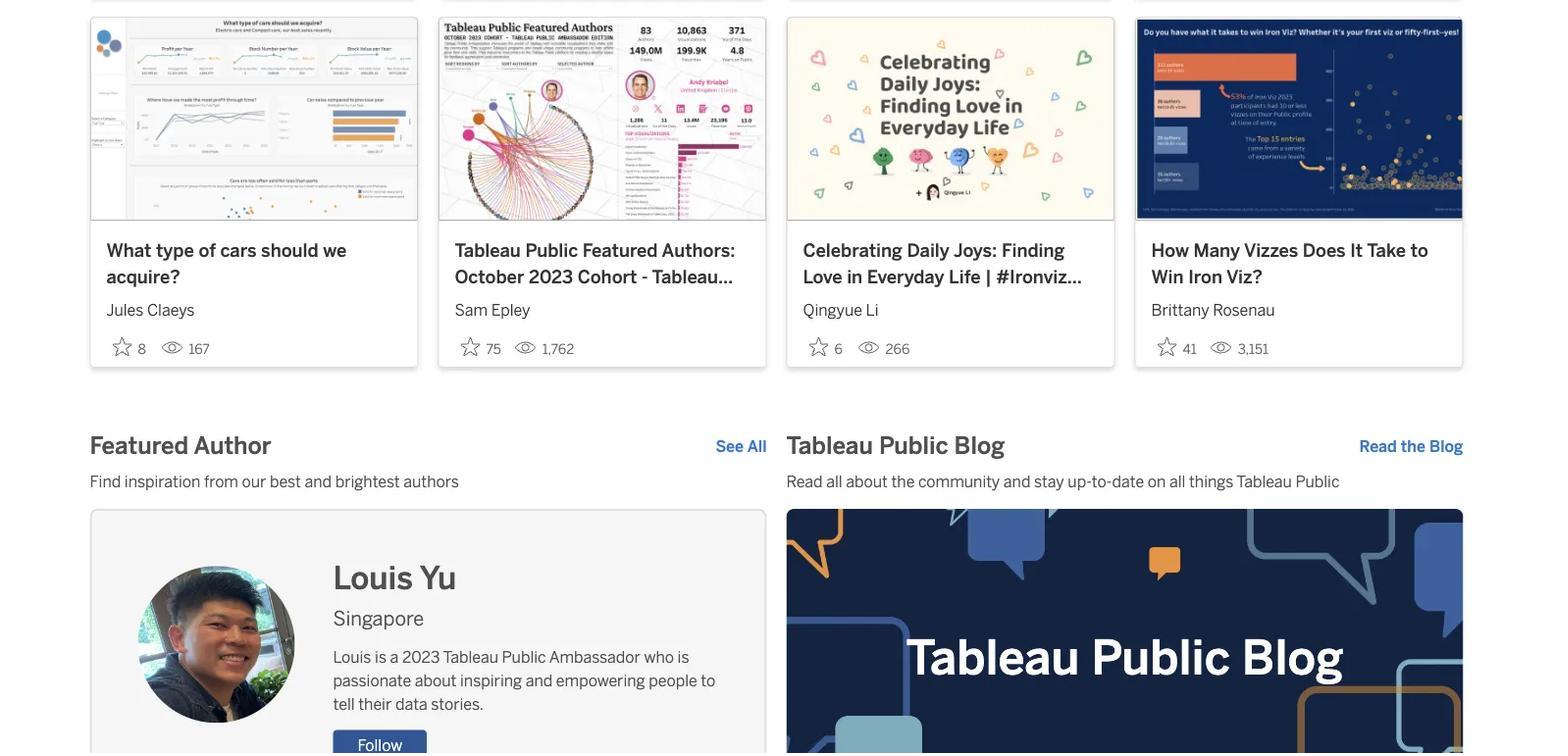 Task type: describe. For each thing, give the bounding box(es) containing it.
brightest
[[335, 472, 400, 491]]

ambassador inside tableau public featured authors: october 2023 cohort - tableau public ambassador edition
[[512, 293, 619, 315]]

blog inside 'link'
[[1429, 437, 1463, 456]]

louis yu link
[[333, 557, 722, 600]]

brittany rosenau
[[1151, 301, 1275, 320]]

to-
[[1092, 472, 1112, 491]]

things
[[1189, 472, 1233, 491]]

#ironviz
[[996, 266, 1067, 288]]

workbook thumbnail image for featured
[[439, 18, 766, 220]]

their
[[358, 695, 392, 714]]

sam
[[455, 301, 488, 320]]

qingyue li
[[803, 301, 879, 320]]

tableau public featured authors: october 2023 cohort - tableau public ambassador edition link
[[455, 237, 750, 315]]

everyday
[[867, 266, 944, 288]]

tableau public featured authors: october 2023 cohort - tableau public ambassador edition
[[455, 239, 735, 315]]

see all
[[716, 437, 767, 456]]

from
[[204, 472, 238, 491]]

we
[[323, 239, 347, 261]]

tableau inside tableau public blog heading
[[786, 432, 873, 460]]

2023 inside louis is a 2023 tableau public ambassador who is passionate about inspiring and empowering people to tell their data stories.
[[402, 648, 440, 667]]

celebrating daily joys: finding love in everyday life | #ironviz 2024_qingyue
[[803, 239, 1067, 315]]

and for tableau public blog
[[1003, 472, 1031, 491]]

epley
[[491, 301, 530, 320]]

jules
[[106, 301, 144, 320]]

tableau public blog link
[[786, 509, 1463, 753]]

tableau inside tableau public blog 'link'
[[906, 630, 1079, 687]]

2 all from the left
[[1169, 472, 1186, 491]]

2024_qingyue
[[803, 293, 927, 315]]

167 views element
[[154, 333, 218, 365]]

jules claeys link
[[106, 291, 402, 322]]

find inspiration from our best and brightest authors element
[[90, 470, 767, 493]]

about inside louis is a 2023 tableau public ambassador who is passionate about inspiring and empowering people to tell their data stories.
[[415, 672, 457, 690]]

in
[[847, 266, 862, 288]]

inspiring
[[460, 672, 522, 690]]

finding
[[1002, 239, 1065, 261]]

authors:
[[662, 239, 735, 261]]

stories.
[[431, 695, 483, 714]]

8
[[138, 341, 146, 357]]

should
[[261, 239, 319, 261]]

community
[[918, 472, 1000, 491]]

-
[[642, 266, 648, 288]]

louis for yu
[[333, 560, 413, 597]]

266
[[885, 341, 910, 357]]

41
[[1183, 341, 1197, 357]]

sam epley
[[455, 301, 530, 320]]

inspiration
[[124, 472, 200, 491]]

joys:
[[953, 239, 997, 261]]

workbook thumbnail image for vizzes
[[1136, 18, 1462, 220]]

1 all from the left
[[826, 472, 842, 491]]

sam epley link
[[455, 291, 750, 322]]

data
[[395, 695, 427, 714]]

what
[[106, 239, 152, 261]]

author
[[194, 432, 271, 460]]

jules claeys
[[106, 301, 195, 320]]

singapore
[[333, 607, 424, 630]]

what type of cars should we acquire? link
[[106, 237, 402, 291]]

read for read all about the community and stay up-to-date on all things tableau public
[[786, 472, 823, 491]]

tableau inside louis is a 2023 tableau public ambassador who is passionate about inspiring and empowering people to tell their data stories.
[[443, 648, 498, 667]]

empowering
[[556, 672, 645, 690]]

the inside read the blog 'link'
[[1401, 437, 1425, 456]]

Add Favorite button
[[455, 331, 507, 363]]

vizzes
[[1244, 239, 1298, 261]]

75
[[486, 341, 501, 357]]

claeys
[[147, 301, 195, 320]]

li
[[866, 301, 879, 320]]

to inside louis is a 2023 tableau public ambassador who is passionate about inspiring and empowering people to tell their data stories.
[[701, 672, 715, 690]]

read all about the community and stay up-to-date on all things tableau public element
[[786, 470, 1463, 493]]

acquire?
[[106, 266, 180, 288]]

daily
[[907, 239, 950, 261]]

featured author
[[90, 432, 271, 460]]

how
[[1151, 239, 1189, 261]]

see all featured authors element
[[716, 434, 767, 458]]

qingyue
[[803, 301, 862, 320]]

type
[[156, 239, 194, 261]]

brittany
[[1151, 301, 1209, 320]]

iron
[[1188, 266, 1222, 288]]

2 is from the left
[[677, 648, 689, 667]]

2023 inside tableau public featured authors: october 2023 cohort - tableau public ambassador edition
[[529, 266, 573, 288]]

and for featured author
[[305, 472, 332, 491]]

life
[[949, 266, 981, 288]]

louis for is
[[333, 648, 371, 667]]

read all about the community and stay up-to-date on all things tableau public
[[786, 472, 1340, 491]]

louis is a 2023 tableau public ambassador who is passionate about inspiring and empowering people to tell their data stories.
[[333, 648, 715, 714]]

our
[[242, 472, 266, 491]]

take
[[1367, 239, 1406, 261]]

read the blog link
[[1359, 434, 1463, 458]]

how many vizzes does it take to win iron viz? link
[[1151, 237, 1447, 291]]

does
[[1303, 239, 1346, 261]]



Task type: locate. For each thing, give the bounding box(es) containing it.
a
[[390, 648, 399, 667]]

ambassador up empowering at the left bottom of page
[[549, 648, 640, 667]]

blog inside tableau public blog 'link'
[[1242, 630, 1343, 687]]

ambassador up 1,762
[[512, 293, 619, 315]]

best
[[270, 472, 301, 491]]

blog inside tableau public blog heading
[[954, 432, 1005, 460]]

Add Favorite button
[[1151, 331, 1203, 363]]

celebrating daily joys: finding love in everyday life | #ironviz 2024_qingyue link
[[803, 237, 1098, 315]]

1 vertical spatial the
[[891, 472, 915, 491]]

all right on
[[1169, 472, 1186, 491]]

167
[[189, 341, 210, 357]]

0 vertical spatial 2023
[[529, 266, 573, 288]]

authors
[[404, 472, 459, 491]]

|
[[985, 266, 992, 288]]

find inspiration from our best and brightest authors
[[90, 472, 459, 491]]

1 vertical spatial louis
[[333, 648, 371, 667]]

louis inside louis yu singapore
[[333, 560, 413, 597]]

Add Favorite button
[[803, 331, 850, 363]]

passionate
[[333, 672, 411, 690]]

and left stay
[[1003, 472, 1031, 491]]

tableau public blog heading
[[786, 431, 1005, 462]]

read
[[1359, 437, 1397, 456], [786, 472, 823, 491]]

how many vizzes does it take to win iron viz?
[[1151, 239, 1428, 288]]

featured
[[583, 239, 658, 261], [90, 432, 188, 460]]

1 horizontal spatial all
[[1169, 472, 1186, 491]]

1 vertical spatial ambassador
[[549, 648, 640, 667]]

3 workbook thumbnail image from the left
[[787, 18, 1114, 220]]

1 vertical spatial about
[[415, 672, 457, 690]]

featured up cohort
[[583, 239, 658, 261]]

1 horizontal spatial featured
[[583, 239, 658, 261]]

0 vertical spatial about
[[846, 472, 888, 491]]

0 vertical spatial the
[[1401, 437, 1425, 456]]

1 horizontal spatial read
[[1359, 437, 1397, 456]]

0 horizontal spatial featured
[[90, 432, 188, 460]]

0 horizontal spatial blog
[[954, 432, 1005, 460]]

qingyue li link
[[803, 291, 1098, 322]]

0 horizontal spatial 2023
[[402, 648, 440, 667]]

workbook thumbnail image
[[91, 18, 417, 220], [439, 18, 766, 220], [787, 18, 1114, 220], [1136, 18, 1462, 220]]

is right who on the bottom left
[[677, 648, 689, 667]]

and
[[305, 472, 332, 491], [1003, 472, 1031, 491], [526, 672, 553, 690]]

workbook thumbnail image for of
[[91, 18, 417, 220]]

louis inside louis is a 2023 tableau public ambassador who is passionate about inspiring and empowering people to tell their data stories.
[[333, 648, 371, 667]]

0 horizontal spatial is
[[375, 648, 387, 667]]

brittany rosenau link
[[1151, 291, 1447, 322]]

love
[[803, 266, 842, 288]]

0 vertical spatial to
[[1410, 239, 1428, 261]]

date
[[1112, 472, 1144, 491]]

tableau public blog inside 'link'
[[906, 630, 1343, 687]]

featured up inspiration
[[90, 432, 188, 460]]

3,151
[[1238, 341, 1268, 357]]

about
[[846, 472, 888, 491], [415, 672, 457, 690]]

who
[[644, 648, 674, 667]]

0 horizontal spatial the
[[891, 472, 915, 491]]

to right 'people'
[[701, 672, 715, 690]]

edition
[[624, 293, 684, 315]]

1 is from the left
[[375, 648, 387, 667]]

see all link
[[716, 434, 767, 458]]

1 horizontal spatial to
[[1410, 239, 1428, 261]]

0 vertical spatial tableau public blog
[[786, 432, 1005, 460]]

1 horizontal spatial 2023
[[529, 266, 573, 288]]

266 views element
[[850, 333, 918, 365]]

0 horizontal spatial all
[[826, 472, 842, 491]]

0 horizontal spatial and
[[305, 472, 332, 491]]

0 horizontal spatial to
[[701, 672, 715, 690]]

louis up passionate
[[333, 648, 371, 667]]

tableau
[[455, 239, 521, 261], [652, 266, 718, 288], [786, 432, 873, 460], [1237, 472, 1292, 491], [906, 630, 1079, 687], [443, 648, 498, 667]]

october
[[455, 266, 524, 288]]

rosenau
[[1213, 301, 1275, 320]]

1 horizontal spatial blog
[[1242, 630, 1343, 687]]

all
[[747, 437, 767, 456]]

is left a
[[375, 648, 387, 667]]

public
[[525, 239, 578, 261], [455, 293, 508, 315], [879, 432, 948, 460], [1296, 472, 1340, 491], [1091, 630, 1230, 687], [502, 648, 546, 667]]

2 horizontal spatial and
[[1003, 472, 1031, 491]]

the
[[1401, 437, 1425, 456], [891, 472, 915, 491]]

1,762
[[542, 341, 574, 357]]

read inside 'link'
[[1359, 437, 1397, 456]]

people
[[649, 672, 697, 690]]

all
[[826, 472, 842, 491], [1169, 472, 1186, 491]]

1 vertical spatial 2023
[[402, 648, 440, 667]]

1 vertical spatial read
[[786, 472, 823, 491]]

0 horizontal spatial about
[[415, 672, 457, 690]]

0 vertical spatial read
[[1359, 437, 1397, 456]]

and inside louis is a 2023 tableau public ambassador who is passionate about inspiring and empowering people to tell their data stories.
[[526, 672, 553, 690]]

up-
[[1068, 472, 1092, 491]]

celebrating
[[803, 239, 902, 261]]

2 louis from the top
[[333, 648, 371, 667]]

public inside heading
[[879, 432, 948, 460]]

read the blog
[[1359, 437, 1463, 456]]

1 louis from the top
[[333, 560, 413, 597]]

0 vertical spatial featured
[[583, 239, 658, 261]]

viz?
[[1226, 266, 1263, 288]]

0 vertical spatial louis
[[333, 560, 413, 597]]

2023 right a
[[402, 648, 440, 667]]

featured author: louisyu image
[[138, 566, 295, 723]]

0 horizontal spatial read
[[786, 472, 823, 491]]

it
[[1350, 239, 1363, 261]]

see
[[716, 437, 744, 456]]

3,151 views element
[[1203, 333, 1276, 365]]

of
[[199, 239, 216, 261]]

featured author heading
[[90, 431, 271, 462]]

louis yu singapore
[[333, 560, 457, 630]]

2023 up epley
[[529, 266, 573, 288]]

read for read the blog
[[1359, 437, 1397, 456]]

4 workbook thumbnail image from the left
[[1136, 18, 1462, 220]]

the inside read all about the community and stay up-to-date on all things tableau public element
[[891, 472, 915, 491]]

tableau public blog
[[786, 432, 1005, 460], [906, 630, 1343, 687]]

find
[[90, 472, 121, 491]]

yu
[[420, 560, 457, 597]]

what type of cars should we acquire?
[[106, 239, 347, 288]]

Add Favorite button
[[106, 331, 154, 363]]

and right best
[[305, 472, 332, 491]]

about up stories. on the bottom left of page
[[415, 672, 457, 690]]

all down tableau public blog heading
[[826, 472, 842, 491]]

1 horizontal spatial and
[[526, 672, 553, 690]]

2023
[[529, 266, 573, 288], [402, 648, 440, 667]]

1 vertical spatial tableau public blog
[[906, 630, 1343, 687]]

cohort
[[578, 266, 637, 288]]

is
[[375, 648, 387, 667], [677, 648, 689, 667]]

on
[[1148, 472, 1166, 491]]

1 workbook thumbnail image from the left
[[91, 18, 417, 220]]

stay
[[1034, 472, 1064, 491]]

2 workbook thumbnail image from the left
[[439, 18, 766, 220]]

1 horizontal spatial is
[[677, 648, 689, 667]]

ambassador
[[512, 293, 619, 315], [549, 648, 640, 667]]

public inside 'link'
[[1091, 630, 1230, 687]]

to
[[1410, 239, 1428, 261], [701, 672, 715, 690]]

1 vertical spatial to
[[701, 672, 715, 690]]

1 vertical spatial featured
[[90, 432, 188, 460]]

1 horizontal spatial about
[[846, 472, 888, 491]]

about down tableau public blog heading
[[846, 472, 888, 491]]

tell
[[333, 695, 355, 714]]

featured inside tableau public featured authors: october 2023 cohort - tableau public ambassador edition
[[583, 239, 658, 261]]

win
[[1151, 266, 1184, 288]]

to right take
[[1410, 239, 1428, 261]]

1,762 views element
[[507, 333, 582, 365]]

public inside louis is a 2023 tableau public ambassador who is passionate about inspiring and empowering people to tell their data stories.
[[502, 648, 546, 667]]

many
[[1193, 239, 1240, 261]]

0 vertical spatial ambassador
[[512, 293, 619, 315]]

louis up singapore
[[333, 560, 413, 597]]

1 horizontal spatial the
[[1401, 437, 1425, 456]]

2 horizontal spatial blog
[[1429, 437, 1463, 456]]

featured inside heading
[[90, 432, 188, 460]]

and right inspiring
[[526, 672, 553, 690]]

tableau inside read all about the community and stay up-to-date on all things tableau public element
[[1237, 472, 1292, 491]]

blog
[[954, 432, 1005, 460], [1429, 437, 1463, 456], [1242, 630, 1343, 687]]

workbook thumbnail image for joys:
[[787, 18, 1114, 220]]

to inside how many vizzes does it take to win iron viz?
[[1410, 239, 1428, 261]]

cars
[[220, 239, 257, 261]]

ambassador inside louis is a 2023 tableau public ambassador who is passionate about inspiring and empowering people to tell their data stories.
[[549, 648, 640, 667]]



Task type: vqa. For each thing, say whether or not it's contained in the screenshot.


